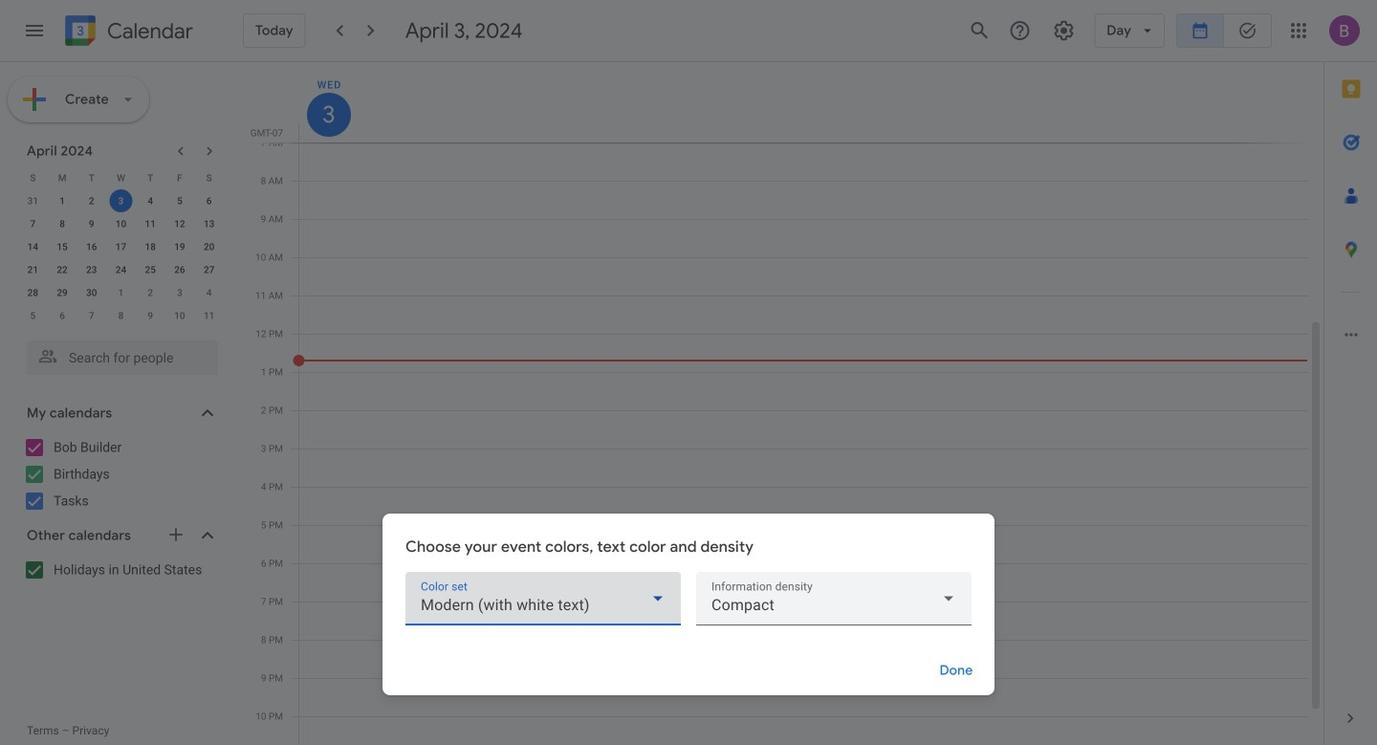 Task type: describe. For each thing, give the bounding box(es) containing it.
may 1 element
[[110, 281, 133, 304]]

9 element
[[80, 212, 103, 235]]

may 4 element
[[198, 281, 221, 304]]

17 element
[[110, 235, 133, 258]]

11 element
[[139, 212, 162, 235]]

may 11 element
[[198, 304, 221, 327]]

21 element
[[21, 258, 44, 281]]

may 5 element
[[21, 304, 44, 327]]

4 row from the top
[[18, 235, 224, 258]]

may 7 element
[[80, 304, 103, 327]]

april 2024 grid
[[18, 166, 224, 327]]

may 6 element
[[51, 304, 74, 327]]

calendar element
[[61, 11, 193, 54]]

may 8 element
[[110, 304, 133, 327]]

march 31 element
[[21, 189, 44, 212]]

3 row from the top
[[18, 212, 224, 235]]

13 element
[[198, 212, 221, 235]]

28 element
[[21, 281, 44, 304]]

14 element
[[21, 235, 44, 258]]

29 element
[[51, 281, 74, 304]]

22 element
[[51, 258, 74, 281]]

20 element
[[198, 235, 221, 258]]

15 element
[[51, 235, 74, 258]]

12 element
[[168, 212, 191, 235]]

2 element
[[80, 189, 103, 212]]



Task type: vqa. For each thing, say whether or not it's contained in the screenshot.
leftmost 'S'
no



Task type: locate. For each thing, give the bounding box(es) containing it.
16 element
[[80, 235, 103, 258]]

column header
[[299, 62, 1309, 143]]

30 element
[[80, 281, 103, 304]]

25 element
[[139, 258, 162, 281]]

18 element
[[139, 235, 162, 258]]

6 element
[[198, 189, 221, 212]]

cell inside april 2024 grid
[[106, 189, 136, 212]]

may 2 element
[[139, 281, 162, 304]]

10 element
[[110, 212, 133, 235]]

None search field
[[0, 333, 237, 375]]

dialog
[[383, 514, 995, 696]]

7 row from the top
[[18, 304, 224, 327]]

main drawer image
[[23, 19, 46, 42]]

tab list
[[1325, 62, 1378, 692]]

1 row from the top
[[18, 166, 224, 189]]

may 10 element
[[168, 304, 191, 327]]

cell
[[106, 189, 136, 212]]

23 element
[[80, 258, 103, 281]]

row
[[18, 166, 224, 189], [18, 189, 224, 212], [18, 212, 224, 235], [18, 235, 224, 258], [18, 258, 224, 281], [18, 281, 224, 304], [18, 304, 224, 327]]

6 row from the top
[[18, 281, 224, 304]]

26 element
[[168, 258, 191, 281]]

5 element
[[168, 189, 191, 212]]

1 element
[[51, 189, 74, 212]]

row group
[[18, 189, 224, 327]]

my calendars list
[[4, 432, 237, 517]]

2 row from the top
[[18, 189, 224, 212]]

24 element
[[110, 258, 133, 281]]

may 9 element
[[139, 304, 162, 327]]

heading
[[103, 20, 193, 43]]

27 element
[[198, 258, 221, 281]]

None field
[[406, 572, 681, 626], [697, 572, 972, 626], [406, 572, 681, 626], [697, 572, 972, 626]]

19 element
[[168, 235, 191, 258]]

grid
[[245, 62, 1324, 745]]

3, today element
[[110, 189, 133, 212]]

5 row from the top
[[18, 258, 224, 281]]

8 element
[[51, 212, 74, 235]]

4 element
[[139, 189, 162, 212]]

heading inside calendar element
[[103, 20, 193, 43]]

7 element
[[21, 212, 44, 235]]

may 3 element
[[168, 281, 191, 304]]



